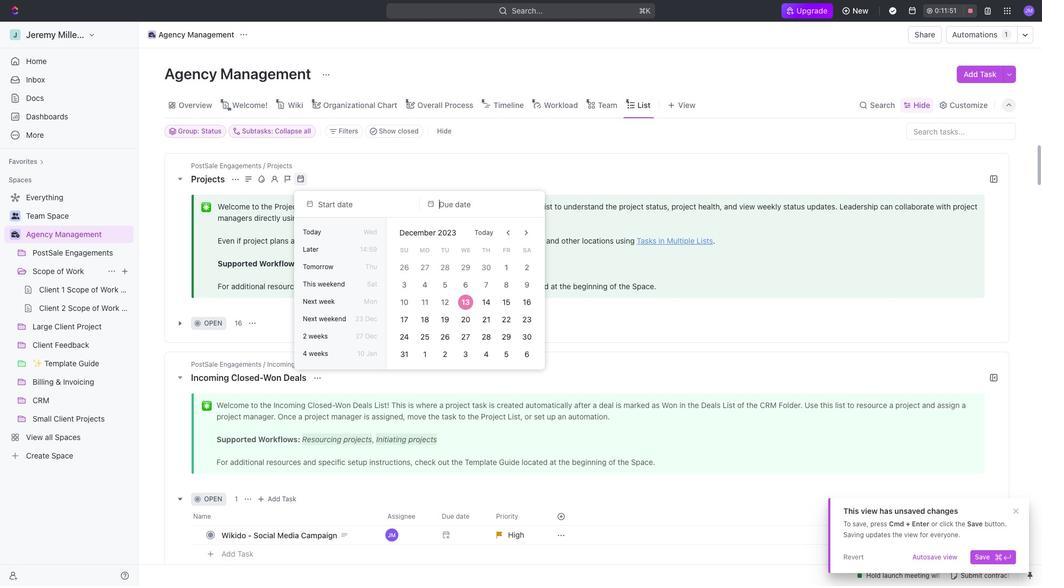 Task type: describe. For each thing, give the bounding box(es) containing it.
14:59
[[360, 245, 377, 253]]

week
[[319, 297, 335, 306]]

2 horizontal spatial add task
[[964, 69, 996, 79]]

wed
[[363, 228, 377, 236]]

new button
[[837, 2, 875, 20]]

wikido - social media campaign link
[[219, 527, 379, 543]]

1 horizontal spatial 28
[[482, 332, 491, 341]]

upgrade
[[796, 6, 828, 15]]

14
[[482, 297, 490, 307]]

hide button
[[900, 97, 933, 113]]

share
[[915, 30, 935, 39]]

chart
[[377, 100, 397, 109]]

⌘k
[[639, 6, 651, 15]]

overall process
[[417, 100, 473, 109]]

autosave view button
[[908, 550, 962, 564]]

agency management inside sidebar navigation
[[26, 230, 102, 239]]

autosave view
[[912, 553, 957, 561]]

tomorrow
[[303, 263, 333, 271]]

overall
[[417, 100, 443, 109]]

today button
[[468, 224, 500, 242]]

1 vertical spatial the
[[892, 531, 902, 539]]

hide inside button
[[437, 127, 452, 135]]

today inside button
[[475, 228, 493, 237]]

1 vertical spatial view
[[904, 531, 918, 539]]

scope of work link
[[33, 263, 103, 280]]

automations
[[952, 30, 998, 39]]

incoming
[[191, 373, 229, 383]]

hide button
[[433, 125, 456, 138]]

workload link
[[542, 97, 578, 113]]

inbox link
[[4, 71, 134, 88]]

timeline link
[[491, 97, 524, 113]]

docs
[[26, 93, 44, 103]]

wiki link
[[286, 97, 303, 113]]

deals
[[284, 373, 306, 383]]

25
[[420, 332, 429, 341]]

team link
[[596, 97, 617, 113]]

1 horizontal spatial 6
[[525, 350, 529, 359]]

next weekend
[[303, 315, 346, 323]]

0 vertical spatial 30
[[481, 263, 491, 272]]

0 vertical spatial agency
[[158, 30, 185, 39]]

-
[[248, 531, 252, 540]]

updates
[[866, 531, 891, 539]]

wikido
[[221, 531, 246, 540]]

management inside tree
[[55, 230, 102, 239]]

23 for 23
[[522, 315, 532, 324]]

0 horizontal spatial 27
[[356, 332, 363, 340]]

save button
[[971, 550, 1016, 564]]

dashboards link
[[4, 108, 134, 125]]

th
[[482, 246, 490, 253]]

1 vertical spatial 2
[[303, 332, 307, 340]]

tree inside sidebar navigation
[[4, 189, 134, 465]]

later
[[303, 245, 319, 253]]

welcome! link
[[230, 97, 268, 113]]

work
[[66, 266, 84, 276]]

everyone.
[[930, 531, 960, 539]]

sa
[[523, 246, 531, 253]]

31
[[400, 350, 408, 359]]

0 horizontal spatial today
[[303, 228, 321, 236]]

2 vertical spatial add task button
[[217, 548, 258, 561]]

next for next weekend
[[303, 315, 317, 323]]

1 vertical spatial add
[[268, 495, 280, 503]]

0:11:52
[[935, 7, 958, 15]]

wiki
[[288, 100, 303, 109]]

revert
[[843, 553, 864, 561]]

enter
[[912, 520, 929, 528]]

24
[[400, 332, 409, 341]]

21
[[482, 315, 490, 324]]

0 vertical spatial 16
[[523, 297, 531, 307]]

business time image
[[149, 32, 155, 37]]

1 down 25 at the bottom left of the page
[[423, 350, 426, 359]]

1 vertical spatial agency management
[[164, 65, 314, 82]]

unsaved
[[894, 506, 925, 516]]

1 right 'automations'
[[1005, 30, 1008, 39]]

1 horizontal spatial 4
[[422, 280, 427, 289]]

projects
[[191, 174, 227, 184]]

scope of work
[[33, 266, 84, 276]]

10 for 10 jan
[[357, 350, 364, 358]]

cmd
[[889, 520, 904, 528]]

weeks for 4 weeks
[[309, 350, 328, 358]]

22
[[502, 315, 511, 324]]

add for the bottom add task 'button'
[[221, 549, 235, 558]]

has
[[880, 506, 893, 516]]

+
[[906, 520, 910, 528]]

task for the topmost add task 'button'
[[980, 69, 996, 79]]

search
[[870, 100, 895, 109]]

inbox
[[26, 75, 45, 84]]

0 vertical spatial 2
[[525, 263, 529, 272]]

weekend for next weekend
[[319, 315, 346, 323]]

save,
[[853, 520, 869, 528]]

home link
[[4, 53, 134, 70]]

20
[[461, 315, 470, 324]]

share button
[[908, 26, 942, 43]]

this view has unsaved changes to save, press cmd + enter or click the save button. saving updates the view for everyone.
[[843, 506, 1007, 539]]

Start date text field
[[318, 199, 408, 209]]

revert button
[[839, 550, 868, 564]]

1 horizontal spatial 26
[[441, 332, 450, 341]]

docs link
[[4, 90, 134, 107]]

1 vertical spatial agency management link
[[26, 226, 131, 243]]

overview
[[179, 100, 212, 109]]

1 up wikido
[[235, 495, 238, 503]]

add for the topmost add task 'button'
[[964, 69, 978, 79]]

we
[[461, 246, 471, 253]]

27 dec
[[356, 332, 377, 340]]

1 vertical spatial management
[[220, 65, 311, 82]]

0 vertical spatial add task button
[[957, 66, 1003, 83]]

mon
[[364, 297, 377, 306]]

for
[[920, 531, 928, 539]]

view for this
[[861, 506, 878, 516]]

19
[[441, 315, 449, 324]]

welcome!
[[232, 100, 268, 109]]

1 horizontal spatial 5
[[504, 350, 509, 359]]

0 horizontal spatial 26
[[400, 263, 409, 272]]

organizational chart
[[323, 100, 397, 109]]

10 for 10
[[400, 297, 408, 307]]

next for next week
[[303, 297, 317, 306]]

7
[[484, 280, 488, 289]]

team
[[598, 100, 617, 109]]

0 vertical spatial 5
[[443, 280, 448, 289]]

1 vertical spatial add task
[[268, 495, 296, 503]]

1 horizontal spatial the
[[955, 520, 965, 528]]

0 horizontal spatial 3
[[402, 280, 407, 289]]

2 horizontal spatial 4
[[484, 350, 489, 359]]

2 weeks
[[303, 332, 328, 340]]

won
[[263, 373, 281, 383]]

17
[[400, 315, 408, 324]]

12
[[441, 297, 449, 307]]

2 vertical spatial add task
[[221, 549, 253, 558]]

0 vertical spatial agency management
[[158, 30, 234, 39]]

this for view
[[843, 506, 859, 516]]

this weekend
[[303, 280, 345, 288]]

weeks for 2 weeks
[[309, 332, 328, 340]]

0:11:52 button
[[923, 4, 977, 17]]

sidebar navigation
[[0, 22, 138, 586]]

0 vertical spatial management
[[187, 30, 234, 39]]

2023
[[438, 228, 456, 237]]



Task type: locate. For each thing, give the bounding box(es) containing it.
next left week on the left bottom of the page
[[303, 297, 317, 306]]

2 vertical spatial management
[[55, 230, 102, 239]]

18
[[421, 315, 429, 324]]

next week
[[303, 297, 335, 306]]

open
[[204, 319, 222, 327], [204, 495, 222, 503]]

1 horizontal spatial this
[[843, 506, 859, 516]]

add up 'wikido - social media campaign'
[[268, 495, 280, 503]]

23 up 27 dec
[[355, 315, 363, 323]]

2 down '19'
[[443, 350, 447, 359]]

add task button down wikido
[[217, 548, 258, 561]]

2 horizontal spatial 2
[[525, 263, 529, 272]]

29 down 22
[[502, 332, 511, 341]]

5 up 12
[[443, 280, 448, 289]]

4 down 21
[[484, 350, 489, 359]]

today
[[303, 228, 321, 236], [475, 228, 493, 237]]

0 horizontal spatial hide
[[437, 127, 452, 135]]

scope
[[33, 266, 55, 276]]

save down button.
[[975, 553, 990, 561]]

1 vertical spatial 26
[[441, 332, 450, 341]]

1 horizontal spatial task
[[282, 495, 296, 503]]

mo
[[420, 246, 430, 253]]

1 vertical spatial open
[[204, 495, 222, 503]]

agency management link
[[145, 28, 237, 41], [26, 226, 131, 243]]

27 down 20
[[461, 332, 470, 341]]

overall process link
[[415, 97, 473, 113]]

add task button up customize
[[957, 66, 1003, 83]]

2 23 from the left
[[522, 315, 532, 324]]

3 down 20
[[463, 350, 468, 359]]

tree
[[4, 189, 134, 465]]

1 vertical spatial 16
[[235, 319, 242, 327]]

agency inside tree
[[26, 230, 53, 239]]

0 vertical spatial hide
[[914, 100, 930, 109]]

next up 2 weeks at the bottom left of the page
[[303, 315, 317, 323]]

1 vertical spatial 30
[[522, 332, 532, 341]]

2 up 4 weeks
[[303, 332, 307, 340]]

agency right business time icon on the left top of page
[[158, 30, 185, 39]]

30 down 9
[[522, 332, 532, 341]]

0 vertical spatial task
[[980, 69, 996, 79]]

2 dec from the top
[[365, 332, 377, 340]]

1 23 from the left
[[355, 315, 363, 323]]

home
[[26, 56, 47, 66]]

1 vertical spatial weekend
[[319, 315, 346, 323]]

save
[[967, 520, 983, 528], [975, 553, 990, 561]]

this up to
[[843, 506, 859, 516]]

fr
[[503, 246, 510, 253]]

dashboards
[[26, 112, 68, 121]]

1 vertical spatial 3
[[463, 350, 468, 359]]

1 vertical spatial weeks
[[309, 350, 328, 358]]

8
[[504, 280, 509, 289]]

the down cmd
[[892, 531, 902, 539]]

1 horizontal spatial 27
[[420, 263, 429, 272]]

2 horizontal spatial view
[[943, 553, 957, 561]]

0 vertical spatial next
[[303, 297, 317, 306]]

autosave
[[912, 553, 941, 561]]

task
[[980, 69, 996, 79], [282, 495, 296, 503], [237, 549, 253, 558]]

dec for 27 dec
[[365, 332, 377, 340]]

1 vertical spatial task
[[282, 495, 296, 503]]

1 horizontal spatial 23
[[522, 315, 532, 324]]

0 horizontal spatial 16
[[235, 319, 242, 327]]

agency management
[[158, 30, 234, 39], [164, 65, 314, 82], [26, 230, 102, 239]]

0 horizontal spatial 30
[[481, 263, 491, 272]]

0 vertical spatial the
[[955, 520, 965, 528]]

1 dec from the top
[[365, 315, 377, 323]]

agency management up "welcome!" link
[[164, 65, 314, 82]]

weekend down week on the left bottom of the page
[[319, 315, 346, 323]]

thu
[[365, 263, 377, 271]]

23 dec
[[355, 315, 377, 323]]

10 left jan
[[357, 350, 364, 358]]

23 for 23 dec
[[355, 315, 363, 323]]

0 horizontal spatial 29
[[461, 263, 470, 272]]

campaign
[[301, 531, 337, 540]]

2 vertical spatial view
[[943, 553, 957, 561]]

hide down overall process "link"
[[437, 127, 452, 135]]

1 horizontal spatial 30
[[522, 332, 532, 341]]

add task button up 'wikido - social media campaign'
[[255, 493, 301, 506]]

today up later
[[303, 228, 321, 236]]

0 horizontal spatial task
[[237, 549, 253, 558]]

add down wikido
[[221, 549, 235, 558]]

3 right "sat"
[[402, 280, 407, 289]]

9
[[525, 280, 529, 289]]

0 vertical spatial open
[[204, 319, 222, 327]]

0 horizontal spatial the
[[892, 531, 902, 539]]

save inside this view has unsaved changes to save, press cmd + enter or click the save button. saving updates the view for everyone.
[[967, 520, 983, 528]]

su
[[400, 246, 409, 253]]

1 up '8'
[[505, 263, 508, 272]]

add task down wikido
[[221, 549, 253, 558]]

agency right business time image
[[26, 230, 53, 239]]

1 horizontal spatial add
[[268, 495, 280, 503]]

1 vertical spatial 5
[[504, 350, 509, 359]]

29 down we
[[461, 263, 470, 272]]

28 down tu
[[441, 263, 450, 272]]

15
[[503, 297, 511, 307]]

1 horizontal spatial 3
[[463, 350, 468, 359]]

0 vertical spatial save
[[967, 520, 983, 528]]

add up customize
[[964, 69, 978, 79]]

list link
[[635, 97, 650, 113]]

5 down 22
[[504, 350, 509, 359]]

december
[[399, 228, 436, 237]]

add
[[964, 69, 978, 79], [268, 495, 280, 503], [221, 549, 235, 558]]

1 vertical spatial agency
[[164, 65, 217, 82]]

media
[[277, 531, 299, 540]]

11
[[421, 297, 428, 307]]

0 horizontal spatial agency management link
[[26, 226, 131, 243]]

0 vertical spatial this
[[303, 280, 316, 288]]

incoming closed-won deals
[[191, 373, 309, 383]]

weekend
[[318, 280, 345, 288], [319, 315, 346, 323]]

search...
[[512, 6, 543, 15]]

dec up jan
[[365, 332, 377, 340]]

view for autosave
[[943, 553, 957, 561]]

hide inside dropdown button
[[914, 100, 930, 109]]

1 horizontal spatial 2
[[443, 350, 447, 359]]

2 open from the top
[[204, 495, 222, 503]]

button.
[[985, 520, 1007, 528]]

0 vertical spatial 28
[[441, 263, 450, 272]]

30 up 7
[[481, 263, 491, 272]]

1 vertical spatial save
[[975, 553, 990, 561]]

dec down mon
[[365, 315, 377, 323]]

0 horizontal spatial 4
[[303, 350, 307, 358]]

0 horizontal spatial 28
[[441, 263, 450, 272]]

1 horizontal spatial today
[[475, 228, 493, 237]]

task up media
[[282, 495, 296, 503]]

30
[[481, 263, 491, 272], [522, 332, 532, 341]]

weekend up week on the left bottom of the page
[[318, 280, 345, 288]]

1 vertical spatial 6
[[525, 350, 529, 359]]

agency up the overview
[[164, 65, 217, 82]]

4 up 11 at bottom left
[[422, 280, 427, 289]]

click
[[939, 520, 954, 528]]

2 up 9
[[525, 263, 529, 272]]

2 vertical spatial agency management
[[26, 230, 102, 239]]

0 vertical spatial 3
[[402, 280, 407, 289]]

10 up 17
[[400, 297, 408, 307]]

hide
[[914, 100, 930, 109], [437, 127, 452, 135]]

task for the bottom add task 'button'
[[237, 549, 253, 558]]

23
[[355, 315, 363, 323], [522, 315, 532, 324]]

view down +
[[904, 531, 918, 539]]

today up th
[[475, 228, 493, 237]]

task down -
[[237, 549, 253, 558]]

4 down 2 weeks at the bottom left of the page
[[303, 350, 307, 358]]

jan
[[366, 350, 377, 358]]

tu
[[441, 246, 449, 253]]

0 horizontal spatial 5
[[443, 280, 448, 289]]

this inside this view has unsaved changes to save, press cmd + enter or click the save button. saving updates the view for everyone.
[[843, 506, 859, 516]]

task up customize
[[980, 69, 996, 79]]

weekend for this weekend
[[318, 280, 345, 288]]

6
[[463, 280, 468, 289], [525, 350, 529, 359]]

dec for 23 dec
[[365, 315, 377, 323]]

26 down '19'
[[441, 332, 450, 341]]

spaces
[[9, 176, 32, 184]]

closed-
[[231, 373, 263, 383]]

weeks up 4 weeks
[[309, 332, 328, 340]]

10
[[400, 297, 408, 307], [357, 350, 364, 358]]

1 open from the top
[[204, 319, 222, 327]]

view down everyone.
[[943, 553, 957, 561]]

0 vertical spatial weeks
[[309, 332, 328, 340]]

0 horizontal spatial 2
[[303, 332, 307, 340]]

sat
[[367, 280, 377, 288]]

0 vertical spatial weekend
[[318, 280, 345, 288]]

23 right 22
[[522, 315, 532, 324]]

3
[[402, 280, 407, 289], [463, 350, 468, 359]]

hide right search
[[914, 100, 930, 109]]

26 down su
[[400, 263, 409, 272]]

view up save,
[[861, 506, 878, 516]]

2 horizontal spatial 27
[[461, 332, 470, 341]]

28 down 21
[[482, 332, 491, 341]]

0 vertical spatial 10
[[400, 297, 408, 307]]

agency
[[158, 30, 185, 39], [164, 65, 217, 82], [26, 230, 53, 239]]

agency management up of on the top left
[[26, 230, 102, 239]]

2
[[525, 263, 529, 272], [303, 332, 307, 340], [443, 350, 447, 359]]

1 next from the top
[[303, 297, 317, 306]]

1 horizontal spatial view
[[904, 531, 918, 539]]

1 vertical spatial this
[[843, 506, 859, 516]]

4 weeks
[[303, 350, 328, 358]]

13
[[461, 297, 470, 307]]

weeks down 2 weeks at the bottom left of the page
[[309, 350, 328, 358]]

social
[[254, 531, 275, 540]]

press
[[870, 520, 887, 528]]

0 horizontal spatial add task
[[221, 549, 253, 558]]

0 horizontal spatial add
[[221, 549, 235, 558]]

this down tomorrow
[[303, 280, 316, 288]]

2 next from the top
[[303, 315, 317, 323]]

1 vertical spatial next
[[303, 315, 317, 323]]

changes
[[927, 506, 958, 516]]

workload
[[544, 100, 578, 109]]

1 vertical spatial 28
[[482, 332, 491, 341]]

organizational
[[323, 100, 375, 109]]

0 vertical spatial view
[[861, 506, 878, 516]]

0 horizontal spatial 10
[[357, 350, 364, 358]]

1 horizontal spatial hide
[[914, 100, 930, 109]]

0 horizontal spatial 23
[[355, 315, 363, 323]]

the right click
[[955, 520, 965, 528]]

to
[[843, 520, 851, 528]]

list
[[637, 100, 650, 109]]

2 vertical spatial agency
[[26, 230, 53, 239]]

management
[[187, 30, 234, 39], [220, 65, 311, 82], [55, 230, 102, 239]]

this for weekend
[[303, 280, 316, 288]]

27 down the "23 dec"
[[356, 332, 363, 340]]

of
[[57, 266, 64, 276]]

december 2023
[[399, 228, 456, 237]]

0 vertical spatial dec
[[365, 315, 377, 323]]

0 horizontal spatial 6
[[463, 280, 468, 289]]

customize button
[[936, 97, 991, 113]]

2 vertical spatial task
[[237, 549, 253, 558]]

open for 16
[[204, 319, 222, 327]]

27 down mo at the left
[[420, 263, 429, 272]]

2 vertical spatial add
[[221, 549, 235, 558]]

add task
[[964, 69, 996, 79], [268, 495, 296, 503], [221, 549, 253, 558]]

1 vertical spatial 29
[[502, 332, 511, 341]]

1 vertical spatial 10
[[357, 350, 364, 358]]

2 horizontal spatial task
[[980, 69, 996, 79]]

1 vertical spatial dec
[[365, 332, 377, 340]]

view inside button
[[943, 553, 957, 561]]

business time image
[[11, 231, 19, 238]]

0 vertical spatial add
[[964, 69, 978, 79]]

add task up customize
[[964, 69, 996, 79]]

tree containing agency management
[[4, 189, 134, 465]]

10 jan
[[357, 350, 377, 358]]

Search tasks... text field
[[907, 123, 1015, 139]]

view
[[861, 506, 878, 516], [904, 531, 918, 539], [943, 553, 957, 561]]

0 horizontal spatial view
[[861, 506, 878, 516]]

Due date text field
[[439, 199, 529, 209]]

agency management right business time icon on the left top of page
[[158, 30, 234, 39]]

0 vertical spatial 29
[[461, 263, 470, 272]]

save left button.
[[967, 520, 983, 528]]

1 horizontal spatial agency management link
[[145, 28, 237, 41]]

1 horizontal spatial 29
[[502, 332, 511, 341]]

add task button
[[957, 66, 1003, 83], [255, 493, 301, 506], [217, 548, 258, 561]]

2 vertical spatial 2
[[443, 350, 447, 359]]

add task up 'wikido - social media campaign'
[[268, 495, 296, 503]]

1 vertical spatial add task button
[[255, 493, 301, 506]]

process
[[445, 100, 473, 109]]

save inside button
[[975, 553, 990, 561]]

0 vertical spatial add task
[[964, 69, 996, 79]]

1 horizontal spatial add task
[[268, 495, 296, 503]]

open for 1
[[204, 495, 222, 503]]



Task type: vqa. For each thing, say whether or not it's contained in the screenshot.


